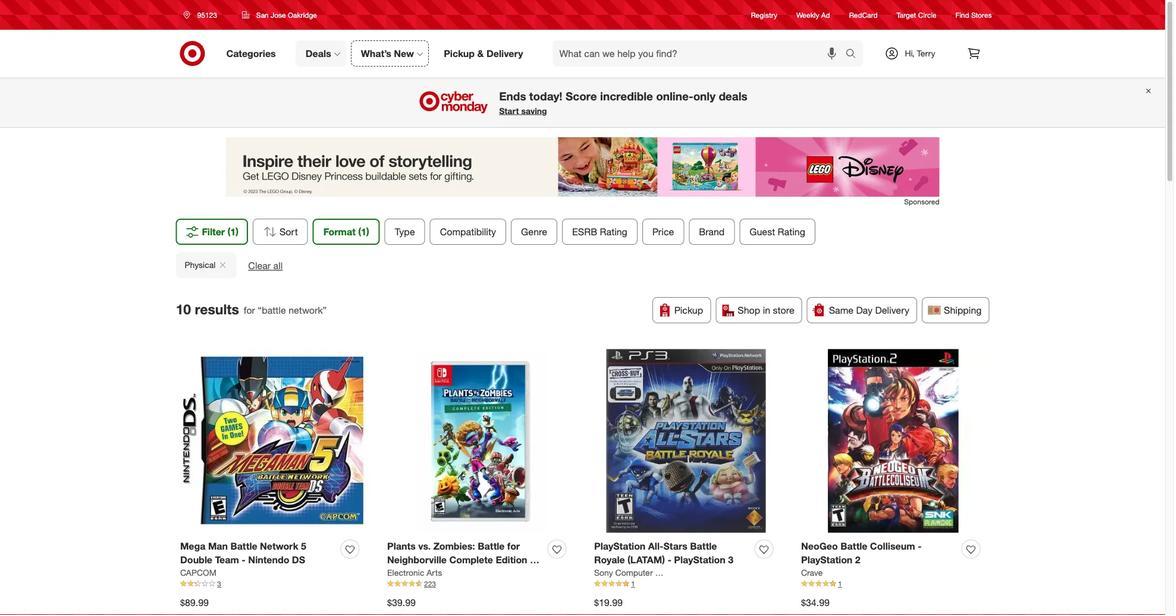 Task type: describe. For each thing, give the bounding box(es) containing it.
1 for $19.99
[[631, 580, 635, 589]]

sony computer entertainment link
[[594, 568, 708, 579]]

pickup for pickup & delivery
[[444, 48, 475, 59]]

find stores
[[956, 10, 992, 19]]

compatibility
[[440, 226, 496, 238]]

- inside the playstation all-stars battle royale (latam) - playstation 3
[[668, 555, 672, 566]]

guest
[[750, 226, 775, 238]]

rating for esrb rating
[[600, 226, 628, 238]]

223
[[424, 580, 436, 589]]

arts
[[427, 568, 442, 579]]

0 horizontal spatial playstation
[[594, 541, 646, 553]]

&
[[478, 48, 484, 59]]

results
[[195, 301, 239, 318]]

1 for $34.99
[[838, 580, 842, 589]]

shop
[[738, 305, 761, 316]]

crave
[[802, 568, 823, 579]]

10 results for "battle network"
[[176, 301, 327, 318]]

filter (1)
[[202, 226, 239, 238]]

battle inside plants vs. zombies: battle for neighborville complete edition - nintendo switch
[[478, 541, 505, 553]]

mega
[[180, 541, 206, 553]]

mega man battle network 5 double team - nintendo ds
[[180, 541, 306, 566]]

pickup & delivery link
[[434, 40, 538, 67]]

$39.99
[[387, 598, 416, 609]]

zombies:
[[434, 541, 475, 553]]

new
[[394, 48, 414, 59]]

sponsored
[[905, 198, 940, 206]]

target
[[897, 10, 917, 19]]

network
[[260, 541, 298, 553]]

san jose oakridge
[[256, 10, 317, 19]]

physical
[[185, 260, 216, 271]]

clear all
[[248, 260, 283, 272]]

plants vs. zombies: battle for neighborville complete edition - nintendo switch
[[387, 541, 534, 580]]

esrb rating button
[[562, 219, 638, 245]]

in
[[763, 305, 771, 316]]

pickup & delivery
[[444, 48, 523, 59]]

format (1)
[[324, 226, 369, 238]]

neogeo battle colliseum - playstation 2
[[802, 541, 922, 566]]

0 horizontal spatial 3
[[217, 580, 221, 589]]

$89.99
[[180, 598, 209, 609]]

computer
[[616, 568, 653, 579]]

What can we help you find? suggestions appear below search field
[[553, 40, 849, 67]]

shop in store
[[738, 305, 795, 316]]

price button
[[643, 219, 684, 245]]

format
[[324, 226, 356, 238]]

compatibility button
[[430, 219, 506, 245]]

online-
[[656, 89, 694, 103]]

sort
[[280, 226, 298, 238]]

1 link for (latam)
[[594, 579, 778, 590]]

neighborville
[[387, 555, 447, 566]]

(1) for format (1)
[[358, 226, 369, 238]]

genre
[[521, 226, 547, 238]]

delivery for pickup & delivery
[[487, 48, 523, 59]]

electronic arts
[[387, 568, 442, 579]]

day
[[857, 305, 873, 316]]

10
[[176, 301, 191, 318]]

weekly ad
[[797, 10, 830, 19]]

$19.99
[[594, 598, 623, 609]]

target circle link
[[897, 10, 937, 20]]

clear all button
[[248, 260, 283, 273]]

jose
[[271, 10, 286, 19]]

type
[[395, 226, 415, 238]]

all-
[[648, 541, 664, 553]]

stars
[[664, 541, 688, 553]]

brand button
[[689, 219, 735, 245]]

capcom link
[[180, 568, 217, 579]]

categories link
[[216, 40, 291, 67]]

for inside 10 results for "battle network"
[[244, 305, 255, 316]]

esrb rating
[[572, 226, 628, 238]]

same day delivery button
[[807, 298, 918, 324]]

double
[[180, 555, 212, 566]]

colliseum
[[870, 541, 915, 553]]

cyber monday target deals image
[[418, 88, 490, 117]]

circle
[[919, 10, 937, 19]]

filter (1) button
[[176, 219, 248, 245]]

sony
[[594, 568, 613, 579]]

capcom
[[180, 568, 217, 579]]

redcard link
[[850, 10, 878, 20]]

sony computer entertainment
[[594, 568, 708, 579]]

shipping
[[944, 305, 982, 316]]

type button
[[385, 219, 425, 245]]

filter
[[202, 226, 225, 238]]

redcard
[[850, 10, 878, 19]]

nintendo inside mega man battle network 5 double team - nintendo ds
[[248, 555, 289, 566]]

battle inside mega man battle network 5 double team - nintendo ds
[[231, 541, 257, 553]]



Task type: vqa. For each thing, say whether or not it's contained in the screenshot.
Your-
no



Task type: locate. For each thing, give the bounding box(es) containing it.
battle up "team"
[[231, 541, 257, 553]]

0 horizontal spatial 1
[[631, 580, 635, 589]]

1 horizontal spatial 1 link
[[802, 579, 985, 590]]

shop in store button
[[716, 298, 803, 324]]

- right "team"
[[242, 555, 246, 566]]

2 battle from the left
[[478, 541, 505, 553]]

registry
[[751, 10, 778, 19]]

0 vertical spatial 3
[[728, 555, 734, 566]]

delivery
[[487, 48, 523, 59], [876, 305, 910, 316]]

hi,
[[905, 48, 915, 59]]

what's new link
[[351, 40, 429, 67]]

for
[[244, 305, 255, 316], [507, 541, 520, 553]]

brand
[[699, 226, 725, 238]]

3
[[728, 555, 734, 566], [217, 580, 221, 589]]

1 battle from the left
[[231, 541, 257, 553]]

nintendo inside plants vs. zombies: battle for neighborville complete edition - nintendo switch
[[387, 568, 428, 580]]

ends
[[499, 89, 526, 103]]

rating for guest rating
[[778, 226, 806, 238]]

1 1 link from the left
[[594, 579, 778, 590]]

0 vertical spatial pickup
[[444, 48, 475, 59]]

2 horizontal spatial playstation
[[802, 555, 853, 566]]

saving
[[522, 106, 547, 116]]

hi, terry
[[905, 48, 936, 59]]

sort button
[[253, 219, 308, 245]]

search button
[[840, 40, 869, 69]]

(1) for filter (1)
[[228, 226, 239, 238]]

battle up 2
[[841, 541, 868, 553]]

team
[[215, 555, 239, 566]]

mega man battle network 5 double team - nintendo ds image
[[180, 350, 364, 534], [180, 350, 364, 534]]

1 rating from the left
[[600, 226, 628, 238]]

score
[[566, 89, 597, 103]]

0 vertical spatial for
[[244, 305, 255, 316]]

mega man battle network 5 double team - nintendo ds link
[[180, 540, 336, 568]]

pickup for pickup
[[675, 305, 703, 316]]

1 horizontal spatial for
[[507, 541, 520, 553]]

0 horizontal spatial delivery
[[487, 48, 523, 59]]

95123 button
[[176, 4, 230, 26]]

nintendo down the neighborville
[[387, 568, 428, 580]]

-
[[918, 541, 922, 553], [242, 555, 246, 566], [530, 555, 534, 566], [668, 555, 672, 566]]

1 link down entertainment
[[594, 579, 778, 590]]

deals link
[[296, 40, 346, 67]]

network"
[[289, 305, 327, 316]]

stores
[[972, 10, 992, 19]]

1 horizontal spatial 1
[[838, 580, 842, 589]]

1 horizontal spatial nintendo
[[387, 568, 428, 580]]

1 horizontal spatial 3
[[728, 555, 734, 566]]

target circle
[[897, 10, 937, 19]]

1 down neogeo battle colliseum - playstation 2
[[838, 580, 842, 589]]

playstation
[[594, 541, 646, 553], [674, 555, 726, 566], [802, 555, 853, 566]]

2 (1) from the left
[[358, 226, 369, 238]]

- inside mega man battle network 5 double team - nintendo ds
[[242, 555, 246, 566]]

for up edition
[[507, 541, 520, 553]]

playstation up royale
[[594, 541, 646, 553]]

2 1 link from the left
[[802, 579, 985, 590]]

0 vertical spatial delivery
[[487, 48, 523, 59]]

delivery for same day delivery
[[876, 305, 910, 316]]

(latam)
[[628, 555, 665, 566]]

1 horizontal spatial (1)
[[358, 226, 369, 238]]

price
[[653, 226, 674, 238]]

advertisement region
[[226, 137, 940, 197]]

playstation all-stars battle royale (latam) - playstation 3 image
[[594, 350, 778, 534], [594, 350, 778, 534]]

for left "battle
[[244, 305, 255, 316]]

search
[[840, 49, 869, 60]]

ds
[[292, 555, 305, 566]]

electronic
[[387, 568, 424, 579]]

vs.
[[418, 541, 431, 553]]

deals
[[306, 48, 331, 59]]

1 1 from the left
[[631, 580, 635, 589]]

weekly
[[797, 10, 820, 19]]

1 horizontal spatial delivery
[[876, 305, 910, 316]]

- inside neogeo battle colliseum - playstation 2
[[918, 541, 922, 553]]

oakridge
[[288, 10, 317, 19]]

find stores link
[[956, 10, 992, 20]]

3 link
[[180, 579, 364, 590]]

0 horizontal spatial (1)
[[228, 226, 239, 238]]

rating inside esrb rating button
[[600, 226, 628, 238]]

3 inside the playstation all-stars battle royale (latam) - playstation 3
[[728, 555, 734, 566]]

playstation up entertainment
[[674, 555, 726, 566]]

delivery right day
[[876, 305, 910, 316]]

pickup
[[444, 48, 475, 59], [675, 305, 703, 316]]

1 link for 2
[[802, 579, 985, 590]]

plants vs. zombies: battle for neighborville complete edition - nintendo switch image
[[387, 350, 571, 534], [387, 350, 571, 534]]

shipping button
[[922, 298, 990, 324]]

"battle
[[258, 305, 286, 316]]

ad
[[822, 10, 830, 19]]

- right colliseum
[[918, 541, 922, 553]]

(1) inside filter (1) button
[[228, 226, 239, 238]]

entertainment
[[655, 568, 708, 579]]

- down stars at the right
[[668, 555, 672, 566]]

for inside plants vs. zombies: battle for neighborville complete edition - nintendo switch
[[507, 541, 520, 553]]

pickup inside button
[[675, 305, 703, 316]]

0 horizontal spatial pickup
[[444, 48, 475, 59]]

delivery right &
[[487, 48, 523, 59]]

store
[[773, 305, 795, 316]]

genre button
[[511, 219, 558, 245]]

0 horizontal spatial rating
[[600, 226, 628, 238]]

registry link
[[751, 10, 778, 20]]

1 vertical spatial 3
[[217, 580, 221, 589]]

5
[[301, 541, 306, 553]]

guest rating
[[750, 226, 806, 238]]

2 1 from the left
[[838, 580, 842, 589]]

(1) right filter
[[228, 226, 239, 238]]

battle up complete
[[478, 541, 505, 553]]

battle inside the playstation all-stars battle royale (latam) - playstation 3
[[690, 541, 717, 553]]

playstation all-stars battle royale (latam) - playstation 3 link
[[594, 540, 750, 568]]

1
[[631, 580, 635, 589], [838, 580, 842, 589]]

only
[[694, 89, 716, 103]]

rating right "guest" in the right top of the page
[[778, 226, 806, 238]]

nintendo down network
[[248, 555, 289, 566]]

1 down 'computer'
[[631, 580, 635, 589]]

categories
[[226, 48, 276, 59]]

playstation inside neogeo battle colliseum - playstation 2
[[802, 555, 853, 566]]

(1) right format
[[358, 226, 369, 238]]

2
[[856, 555, 861, 566]]

all
[[273, 260, 283, 272]]

today!
[[529, 89, 563, 103]]

1 link down 'neogeo battle colliseum - playstation 2' link
[[802, 579, 985, 590]]

what's
[[361, 48, 391, 59]]

(1)
[[228, 226, 239, 238], [358, 226, 369, 238]]

rating inside guest rating button
[[778, 226, 806, 238]]

what's new
[[361, 48, 414, 59]]

esrb
[[572, 226, 597, 238]]

0 horizontal spatial 1 link
[[594, 579, 778, 590]]

nintendo
[[248, 555, 289, 566], [387, 568, 428, 580]]

battle inside neogeo battle colliseum - playstation 2
[[841, 541, 868, 553]]

clear
[[248, 260, 271, 272]]

rating right 'esrb' in the top of the page
[[600, 226, 628, 238]]

0 vertical spatial nintendo
[[248, 555, 289, 566]]

0 horizontal spatial for
[[244, 305, 255, 316]]

4 battle from the left
[[841, 541, 868, 553]]

1 horizontal spatial playstation
[[674, 555, 726, 566]]

battle
[[231, 541, 257, 553], [478, 541, 505, 553], [690, 541, 717, 553], [841, 541, 868, 553]]

ends today! score incredible online-only deals start saving
[[499, 89, 748, 116]]

- right edition
[[530, 555, 534, 566]]

san
[[256, 10, 269, 19]]

find
[[956, 10, 970, 19]]

3 battle from the left
[[690, 541, 717, 553]]

same day delivery
[[829, 305, 910, 316]]

start
[[499, 106, 519, 116]]

1 vertical spatial for
[[507, 541, 520, 553]]

1 vertical spatial nintendo
[[387, 568, 428, 580]]

neogeo battle colliseum - playstation 2 image
[[802, 350, 985, 534], [802, 350, 985, 534]]

man
[[208, 541, 228, 553]]

2 rating from the left
[[778, 226, 806, 238]]

1 horizontal spatial pickup
[[675, 305, 703, 316]]

switch
[[431, 568, 462, 580]]

playstation all-stars battle royale (latam) - playstation 3
[[594, 541, 734, 566]]

plants vs. zombies: battle for neighborville complete edition - nintendo switch link
[[387, 540, 543, 580]]

same
[[829, 305, 854, 316]]

- inside plants vs. zombies: battle for neighborville complete edition - nintendo switch
[[530, 555, 534, 566]]

1 vertical spatial delivery
[[876, 305, 910, 316]]

rating
[[600, 226, 628, 238], [778, 226, 806, 238]]

1 link
[[594, 579, 778, 590], [802, 579, 985, 590]]

1 horizontal spatial rating
[[778, 226, 806, 238]]

1 vertical spatial pickup
[[675, 305, 703, 316]]

playstation down neogeo
[[802, 555, 853, 566]]

guest rating button
[[740, 219, 816, 245]]

delivery inside 'button'
[[876, 305, 910, 316]]

battle right stars at the right
[[690, 541, 717, 553]]

1 (1) from the left
[[228, 226, 239, 238]]

crave link
[[802, 568, 823, 579]]

$34.99
[[802, 598, 830, 609]]

0 horizontal spatial nintendo
[[248, 555, 289, 566]]



